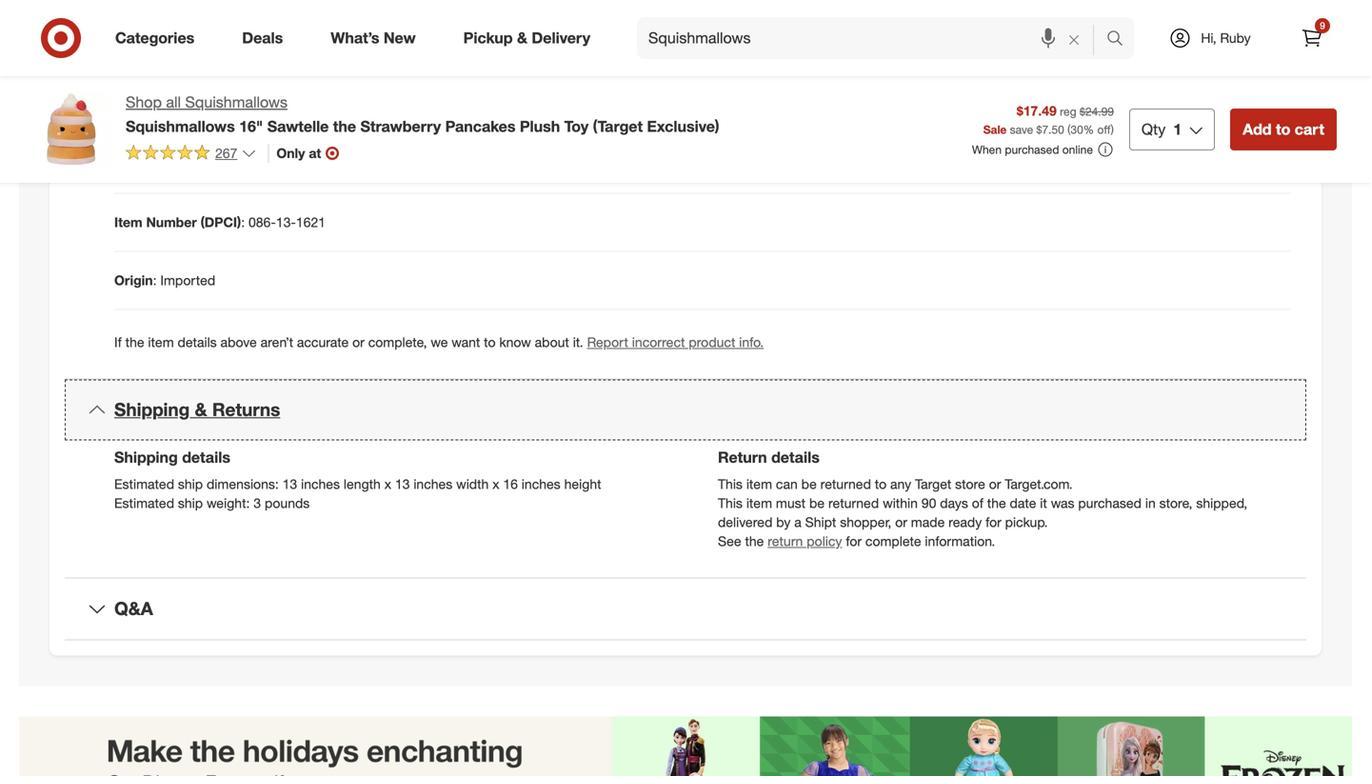 Task type: locate. For each thing, give the bounding box(es) containing it.
x
[[384, 476, 391, 492], [492, 476, 499, 492]]

details for shipping
[[182, 448, 230, 467]]

0 horizontal spatial 13
[[282, 476, 297, 492]]

2 vertical spatial item
[[746, 495, 772, 511]]

to right add
[[1276, 120, 1291, 139]]

for right "ready"
[[986, 514, 1002, 530]]

shop
[[126, 93, 162, 111]]

2 inches from the left
[[414, 476, 453, 492]]

to right 'want'
[[484, 334, 496, 351]]

0 vertical spatial purchased
[[1005, 142, 1059, 157]]

& left the returns
[[195, 399, 207, 421]]

incorrect
[[632, 334, 685, 351]]

length
[[344, 476, 381, 492]]

target
[[915, 476, 952, 492]]

information.
[[925, 533, 995, 549]]

1 horizontal spatial 13
[[395, 476, 410, 492]]

inches up 'pounds'
[[301, 476, 340, 492]]

we
[[431, 334, 448, 351]]

upc
[[114, 156, 143, 172]]

only
[[276, 145, 305, 161]]

details up can
[[771, 448, 820, 467]]

0 vertical spatial estimated
[[114, 476, 174, 492]]

1 horizontal spatial purchased
[[1078, 495, 1142, 511]]

inches left width
[[414, 476, 453, 492]]

made
[[911, 514, 945, 530]]

new
[[384, 29, 416, 47]]

1 this from the top
[[718, 476, 743, 492]]

squishmallows
[[185, 93, 288, 111], [126, 117, 235, 136]]

13
[[282, 476, 297, 492], [395, 476, 410, 492]]

weight:
[[207, 495, 250, 511]]

be up shipt
[[809, 495, 825, 511]]

purchased down $
[[1005, 142, 1059, 157]]

aren't
[[261, 334, 293, 351]]

1 vertical spatial &
[[195, 399, 207, 421]]

what's new
[[331, 29, 416, 47]]

purchased
[[1005, 142, 1059, 157], [1078, 495, 1142, 511]]

purchased inside return details this item can be returned to any target store or target.com. this item must be returned within 90 days of the date it was purchased in store, shipped, delivered by a shipt shopper, or made ready for pickup. see the return policy for complete information.
[[1078, 495, 1142, 511]]

or right the store
[[989, 476, 1001, 492]]

online
[[1063, 142, 1093, 157]]

0 horizontal spatial to
[[484, 334, 496, 351]]

1 vertical spatial be
[[809, 495, 825, 511]]

1 shipping from the top
[[114, 399, 190, 421]]

item up delivered
[[746, 495, 772, 511]]

origin : imported
[[114, 272, 215, 289]]

q&a
[[114, 598, 153, 620]]

the right if
[[125, 334, 144, 351]]

0 vertical spatial for
[[986, 514, 1002, 530]]

2 estimated from the top
[[114, 495, 174, 511]]

1 horizontal spatial to
[[875, 476, 887, 492]]

shipping inside shipping details estimated ship dimensions: 13 inches length x 13 inches width x 16 inches height estimated ship weight: 3 pounds
[[114, 448, 178, 467]]

0 vertical spatial shipping
[[114, 399, 190, 421]]

0 horizontal spatial for
[[846, 533, 862, 549]]

to inside button
[[1276, 120, 1291, 139]]

1 vertical spatial shipping
[[114, 448, 178, 467]]

sale
[[983, 122, 1007, 137]]

tcin : 86794046
[[114, 98, 212, 114]]

: for 196566152984
[[143, 156, 147, 172]]

0 horizontal spatial inches
[[301, 476, 340, 492]]

1 vertical spatial estimated
[[114, 495, 174, 511]]

ship left weight:
[[178, 495, 203, 511]]

above
[[220, 334, 257, 351]]

battery:
[[114, 40, 165, 56]]

0 vertical spatial &
[[517, 29, 528, 47]]

returns
[[212, 399, 280, 421]]

& inside 'dropdown button'
[[195, 399, 207, 421]]

0 horizontal spatial &
[[195, 399, 207, 421]]

add to cart button
[[1230, 109, 1337, 150]]

1 vertical spatial or
[[989, 476, 1001, 492]]

shipping details estimated ship dimensions: 13 inches length x 13 inches width x 16 inches height estimated ship weight: 3 pounds
[[114, 448, 601, 511]]

what's new link
[[314, 17, 440, 59]]

: left 196566152984
[[143, 156, 147, 172]]

16"
[[239, 117, 263, 136]]

1 vertical spatial purchased
[[1078, 495, 1142, 511]]

or down within
[[895, 514, 907, 530]]

x right length
[[384, 476, 391, 492]]

inches
[[301, 476, 340, 492], [414, 476, 453, 492], [522, 476, 561, 492]]

ship left dimensions:
[[178, 476, 203, 492]]

squishmallows down 86794046
[[126, 117, 235, 136]]

it
[[1040, 495, 1047, 511]]

1 x from the left
[[384, 476, 391, 492]]

product
[[689, 334, 735, 351]]

number
[[146, 214, 197, 231]]

shipping down if
[[114, 399, 190, 421]]

details inside return details this item can be returned to any target store or target.com. this item must be returned within 90 days of the date it was purchased in store, shipped, delivered by a shipt shopper, or made ready for pickup. see the return policy for complete information.
[[771, 448, 820, 467]]

shop all squishmallows squishmallows 16" sawtelle the strawberry pancakes plush toy (target exclusive)
[[126, 93, 719, 136]]

be right can
[[801, 476, 817, 492]]

when purchased online
[[972, 142, 1093, 157]]

inches right the 16
[[522, 476, 561, 492]]

save
[[1010, 122, 1033, 137]]

shipping down shipping & returns
[[114, 448, 178, 467]]

item right if
[[148, 334, 174, 351]]

3 inches from the left
[[522, 476, 561, 492]]

shipping & returns
[[114, 399, 280, 421]]

3
[[254, 495, 261, 511]]

a
[[794, 514, 802, 530]]

shipping
[[114, 399, 190, 421], [114, 448, 178, 467]]

: left all
[[146, 98, 149, 114]]

accurate
[[297, 334, 349, 351]]

details inside shipping details estimated ship dimensions: 13 inches length x 13 inches width x 16 inches height estimated ship weight: 3 pounds
[[182, 448, 230, 467]]

0 vertical spatial to
[[1276, 120, 1291, 139]]

pickup & delivery
[[463, 29, 590, 47]]

hi, ruby
[[1201, 30, 1251, 46]]

13 up 'pounds'
[[282, 476, 297, 492]]

or
[[352, 334, 365, 351], [989, 476, 1001, 492], [895, 514, 907, 530]]

1 vertical spatial this
[[718, 495, 743, 511]]

2 horizontal spatial to
[[1276, 120, 1291, 139]]

height
[[564, 476, 601, 492]]

squishmallows up 16"
[[185, 93, 288, 111]]

all
[[166, 93, 181, 111]]

imported
[[160, 272, 215, 289]]

shipped,
[[1196, 495, 1248, 511]]

1 horizontal spatial &
[[517, 29, 528, 47]]

if the item details above aren't accurate or complete, we want to know about it. report incorrect product info.
[[114, 334, 764, 351]]

this down 'return'
[[718, 476, 743, 492]]

toy
[[564, 117, 589, 136]]

shipping for shipping details estimated ship dimensions: 13 inches length x 13 inches width x 16 inches height estimated ship weight: 3 pounds
[[114, 448, 178, 467]]

0 vertical spatial ship
[[178, 476, 203, 492]]

pickup & delivery link
[[447, 17, 614, 59]]

)
[[1111, 122, 1114, 137]]

1 horizontal spatial for
[[986, 514, 1002, 530]]

see
[[718, 533, 741, 549]]

plush
[[520, 117, 560, 136]]

2 vertical spatial to
[[875, 476, 887, 492]]

1 horizontal spatial or
[[895, 514, 907, 530]]

hi,
[[1201, 30, 1217, 46]]

& right pickup at the left
[[517, 29, 528, 47]]

ship
[[178, 476, 203, 492], [178, 495, 203, 511]]

x left the 16
[[492, 476, 499, 492]]

& for shipping
[[195, 399, 207, 421]]

image of squishmallows 16" sawtelle the strawberry pancakes plush toy (target exclusive) image
[[34, 91, 110, 168]]

0 horizontal spatial or
[[352, 334, 365, 351]]

9 link
[[1291, 17, 1333, 59]]

1 vertical spatial ship
[[178, 495, 203, 511]]

90
[[922, 495, 936, 511]]

0 horizontal spatial x
[[384, 476, 391, 492]]

shipping inside 'dropdown button'
[[114, 399, 190, 421]]

target.com.
[[1005, 476, 1073, 492]]

for down shopper,
[[846, 533, 862, 549]]

return policy link
[[768, 533, 842, 549]]

this up delivered
[[718, 495, 743, 511]]

estimated left weight:
[[114, 495, 174, 511]]

add
[[1243, 120, 1272, 139]]

the down delivered
[[745, 533, 764, 549]]

2 horizontal spatial inches
[[522, 476, 561, 492]]

shopper,
[[840, 514, 892, 530]]

: left imported
[[153, 272, 157, 289]]

16
[[503, 476, 518, 492]]

%
[[1083, 122, 1094, 137]]

1 horizontal spatial x
[[492, 476, 499, 492]]

267
[[215, 145, 237, 161]]

the right sawtelle
[[333, 117, 356, 136]]

deals
[[242, 29, 283, 47]]

1 vertical spatial returned
[[828, 495, 879, 511]]

item left can
[[746, 476, 772, 492]]

2 vertical spatial or
[[895, 514, 907, 530]]

0 vertical spatial this
[[718, 476, 743, 492]]

pounds
[[265, 495, 310, 511]]

13 right length
[[395, 476, 410, 492]]

1 horizontal spatial inches
[[414, 476, 453, 492]]

for
[[986, 514, 1002, 530], [846, 533, 862, 549]]

0 horizontal spatial purchased
[[1005, 142, 1059, 157]]

or right accurate
[[352, 334, 365, 351]]

this
[[718, 476, 743, 492], [718, 495, 743, 511]]

estimated down shipping & returns
[[114, 476, 174, 492]]

2 ship from the top
[[178, 495, 203, 511]]

details up dimensions:
[[182, 448, 230, 467]]

ready
[[949, 514, 982, 530]]

2 shipping from the top
[[114, 448, 178, 467]]

tcin
[[114, 98, 146, 114]]

to left any
[[875, 476, 887, 492]]

: for 86794046
[[146, 98, 149, 114]]

purchased left in
[[1078, 495, 1142, 511]]

:
[[146, 98, 149, 114], [143, 156, 147, 172], [241, 214, 245, 231], [153, 272, 157, 289]]

86794046
[[153, 98, 212, 114]]



Task type: vqa. For each thing, say whether or not it's contained in the screenshot.


Task type: describe. For each thing, give the bounding box(es) containing it.
store
[[955, 476, 985, 492]]

qty 1
[[1142, 120, 1182, 139]]

1 vertical spatial squishmallows
[[126, 117, 235, 136]]

want
[[452, 334, 480, 351]]

What can we help you find? suggestions appear below search field
[[637, 17, 1111, 59]]

cart
[[1295, 120, 1325, 139]]

(
[[1068, 122, 1071, 137]]

: for imported
[[153, 272, 157, 289]]

battery
[[190, 40, 233, 56]]

2 13 from the left
[[395, 476, 410, 492]]

return
[[768, 533, 803, 549]]

dimensions:
[[207, 476, 279, 492]]

$17.49
[[1017, 102, 1057, 119]]

pancakes
[[445, 117, 516, 136]]

delivered
[[718, 514, 773, 530]]

strawberry
[[360, 117, 441, 136]]

info.
[[739, 334, 764, 351]]

only at
[[276, 145, 321, 161]]

(target
[[593, 117, 643, 136]]

days
[[940, 495, 968, 511]]

upc : 196566152984
[[114, 156, 239, 172]]

details left above
[[178, 334, 217, 351]]

search
[[1098, 31, 1144, 49]]

details for return
[[771, 448, 820, 467]]

267 link
[[126, 144, 257, 166]]

complete
[[866, 533, 921, 549]]

of
[[972, 495, 984, 511]]

1 ship from the top
[[178, 476, 203, 492]]

add to cart
[[1243, 120, 1325, 139]]

& for pickup
[[517, 29, 528, 47]]

to inside return details this item can be returned to any target store or target.com. this item must be returned within 90 days of the date it was purchased in store, shipped, delivered by a shipt shopper, or made ready for pickup. see the return policy for complete information.
[[875, 476, 887, 492]]

date
[[1010, 495, 1036, 511]]

086-
[[249, 214, 276, 231]]

exclusive)
[[647, 117, 719, 136]]

the right of
[[987, 495, 1006, 511]]

know
[[499, 334, 531, 351]]

policy
[[807, 533, 842, 549]]

1 13 from the left
[[282, 476, 297, 492]]

$24.99
[[1080, 104, 1114, 119]]

1 vertical spatial for
[[846, 533, 862, 549]]

30
[[1071, 122, 1083, 137]]

1 vertical spatial to
[[484, 334, 496, 351]]

search button
[[1098, 17, 1144, 63]]

must
[[776, 495, 806, 511]]

(dpci)
[[201, 214, 241, 231]]

return details this item can be returned to any target store or target.com. this item must be returned within 90 days of the date it was purchased in store, shipped, delivered by a shipt shopper, or made ready for pickup. see the return policy for complete information.
[[718, 448, 1248, 549]]

at
[[309, 145, 321, 161]]

qty
[[1142, 120, 1166, 139]]

what's
[[331, 29, 379, 47]]

13-
[[276, 214, 296, 231]]

pickup
[[463, 29, 513, 47]]

by
[[776, 514, 791, 530]]

store,
[[1160, 495, 1193, 511]]

0 vertical spatial squishmallows
[[185, 93, 288, 111]]

in
[[1145, 495, 1156, 511]]

: left the "086-"
[[241, 214, 245, 231]]

off
[[1097, 122, 1111, 137]]

item number (dpci) : 086-13-1621
[[114, 214, 326, 231]]

1621
[[296, 214, 326, 231]]

0 vertical spatial or
[[352, 334, 365, 351]]

shipt
[[805, 514, 836, 530]]

advertisement region
[[19, 716, 1352, 776]]

0 vertical spatial returned
[[821, 476, 871, 492]]

report
[[587, 334, 628, 351]]

$17.49 reg $24.99 sale save $ 7.50 ( 30 % off )
[[983, 102, 1114, 137]]

no
[[169, 40, 186, 56]]

width
[[456, 476, 489, 492]]

1 vertical spatial item
[[746, 476, 772, 492]]

if
[[114, 334, 122, 351]]

battery: no battery used
[[114, 40, 269, 56]]

complete,
[[368, 334, 427, 351]]

categories
[[115, 29, 194, 47]]

shipping & returns button
[[65, 380, 1307, 440]]

q&a button
[[65, 579, 1307, 639]]

the inside shop all squishmallows squishmallows 16" sawtelle the strawberry pancakes plush toy (target exclusive)
[[333, 117, 356, 136]]

2 this from the top
[[718, 495, 743, 511]]

within
[[883, 495, 918, 511]]

used
[[237, 40, 269, 56]]

about
[[535, 334, 569, 351]]

1 estimated from the top
[[114, 476, 174, 492]]

origin
[[114, 272, 153, 289]]

0 vertical spatial be
[[801, 476, 817, 492]]

9
[[1320, 20, 1325, 31]]

0 vertical spatial item
[[148, 334, 174, 351]]

report incorrect product info. button
[[587, 333, 764, 352]]

it.
[[573, 334, 583, 351]]

2 horizontal spatial or
[[989, 476, 1001, 492]]

2 x from the left
[[492, 476, 499, 492]]

categories link
[[99, 17, 218, 59]]

return
[[718, 448, 767, 467]]

1 inches from the left
[[301, 476, 340, 492]]

pickup.
[[1005, 514, 1048, 530]]

item
[[114, 214, 142, 231]]

shipping for shipping & returns
[[114, 399, 190, 421]]

196566152984
[[150, 156, 239, 172]]



